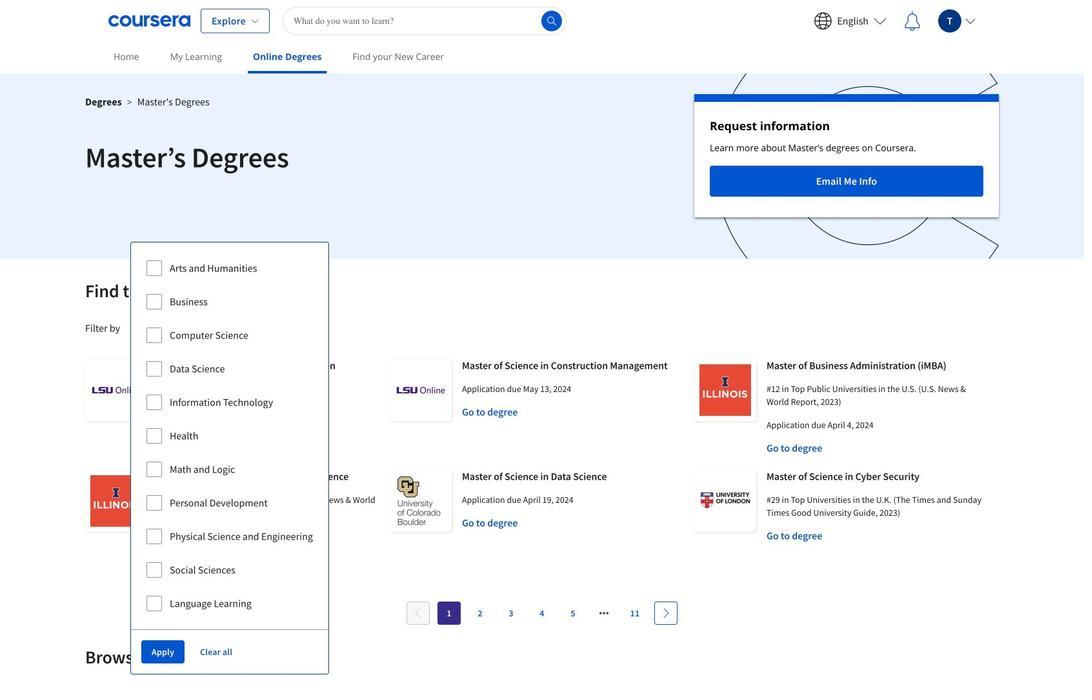 Task type: locate. For each thing, give the bounding box(es) containing it.
louisiana state university image
[[85, 360, 147, 422], [390, 360, 452, 422]]

coursera image
[[108, 11, 190, 31]]

university of illinois at urbana-champaign image
[[695, 360, 757, 422], [85, 471, 147, 533]]

0 horizontal spatial university of illinois at urbana-champaign image
[[85, 471, 147, 533]]

1 horizontal spatial university of illinois at urbana-champaign image
[[695, 360, 757, 422]]

2 louisiana state university image from the left
[[390, 360, 452, 422]]

1 list item from the left
[[80, 675, 311, 678]]

university of colorado boulder image
[[390, 471, 452, 533]]

0 horizontal spatial louisiana state university image
[[85, 360, 147, 422]]

1 horizontal spatial louisiana state university image
[[390, 360, 452, 422]]

2 list item from the left
[[311, 675, 542, 678]]

list
[[80, 675, 1004, 678]]

None search field
[[283, 7, 567, 35]]

status
[[695, 94, 999, 218]]

list item
[[80, 675, 311, 678], [311, 675, 542, 678]]

0 vertical spatial university of illinois at urbana-champaign image
[[695, 360, 757, 422]]



Task type: describe. For each thing, give the bounding box(es) containing it.
university of london image
[[695, 471, 757, 533]]

1 vertical spatial university of illinois at urbana-champaign image
[[85, 471, 147, 533]]

go to next page image
[[661, 609, 671, 619]]

1 louisiana state university image from the left
[[85, 360, 147, 422]]

options list list box
[[131, 243, 329, 630]]

actions toolbar
[[131, 630, 329, 675]]



Task type: vqa. For each thing, say whether or not it's contained in the screenshot.
search box at the top of page
yes



